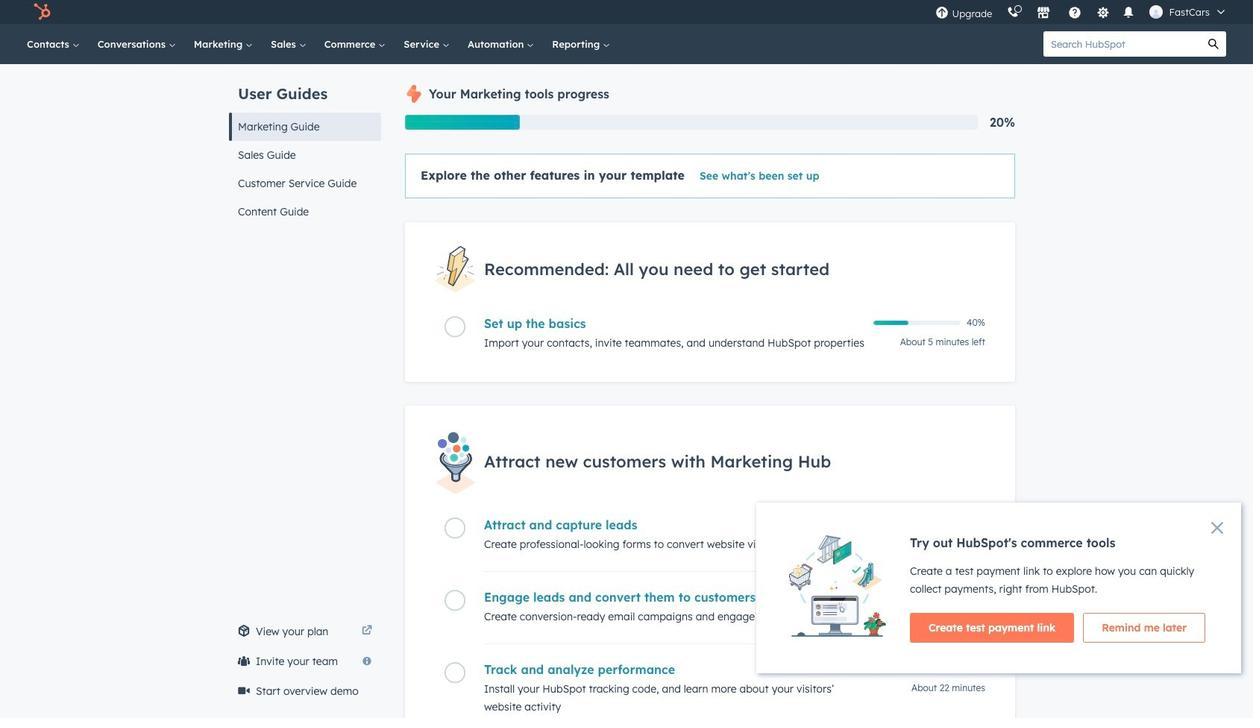 Task type: describe. For each thing, give the bounding box(es) containing it.
christina overa image
[[1150, 5, 1164, 19]]

marketplaces image
[[1038, 7, 1051, 20]]

close image
[[1212, 522, 1224, 534]]

user guides element
[[229, 64, 381, 226]]

link opens in a new window image
[[362, 626, 372, 637]]



Task type: vqa. For each thing, say whether or not it's contained in the screenshot.
Marketplaces IMAGE
yes



Task type: locate. For each thing, give the bounding box(es) containing it.
menu
[[929, 0, 1236, 24]]

[object object] complete progress bar
[[874, 321, 909, 326]]

progress bar
[[405, 115, 520, 130]]

Search HubSpot search field
[[1044, 31, 1201, 57]]

link opens in a new window image
[[362, 623, 372, 641]]



